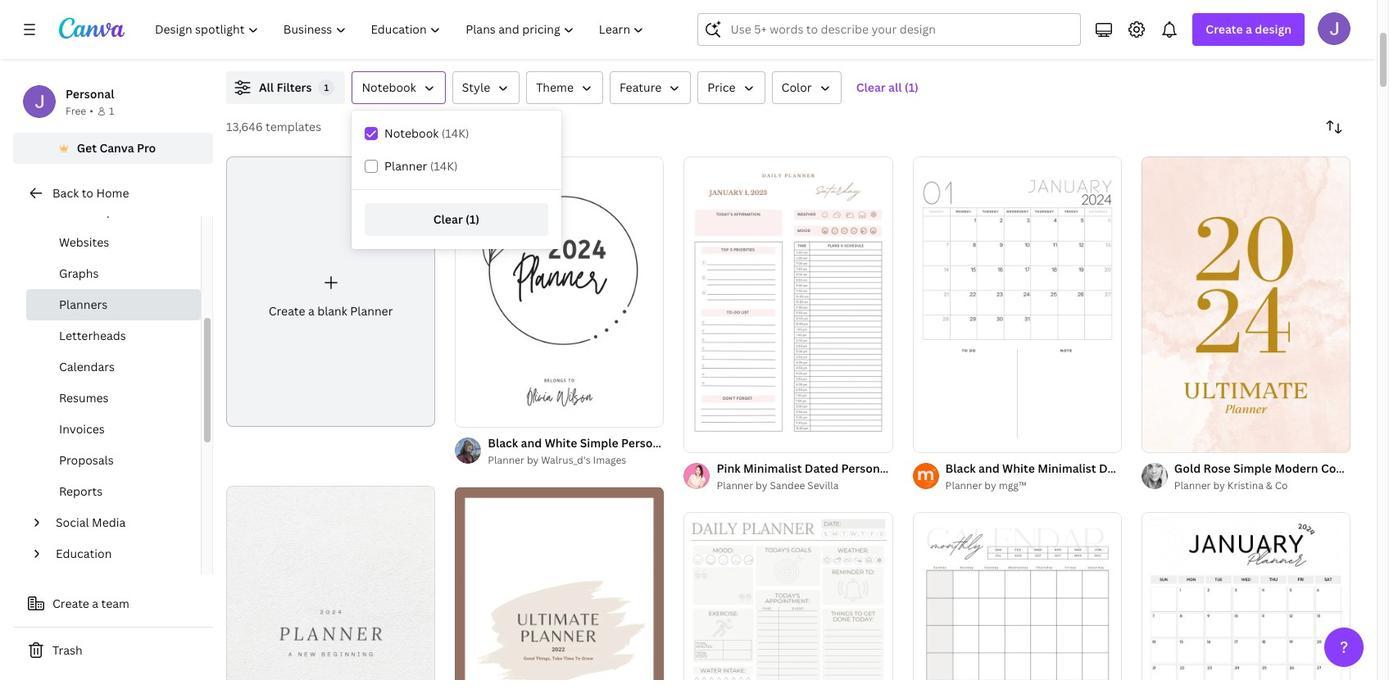 Task type: describe. For each thing, give the bounding box(es) containing it.
proposals
[[59, 453, 114, 468]]

black and white minimalist daily planner planner by mgg™️
[[946, 461, 1174, 493]]

color
[[782, 80, 812, 95]]

13,646
[[226, 119, 263, 134]]

back to home link
[[13, 177, 213, 210]]

personal inside black and white simple personal 2024 year calendar planner planner by walrus_d's images
[[621, 436, 670, 451]]

calendars
[[59, 359, 115, 375]]

&
[[1266, 479, 1273, 493]]

trash
[[52, 643, 82, 658]]

feature
[[620, 80, 662, 95]]

planners
[[59, 297, 108, 312]]

feature button
[[610, 71, 691, 104]]

gold
[[1175, 461, 1201, 476]]

p
[[1387, 461, 1389, 476]]

black and white minimalist daily planner link
[[946, 460, 1174, 478]]

0 vertical spatial 1
[[324, 81, 329, 93]]

planner by mgg™️ link
[[946, 478, 1122, 494]]

home
[[96, 185, 129, 201]]

white for minimalist
[[1003, 461, 1035, 476]]

price button
[[698, 71, 765, 104]]

(14k) for notebook (14k)
[[442, 125, 469, 141]]

13,646 templates
[[226, 119, 321, 134]]

simple inside black and white simple personal 2024 year calendar planner planner by walrus_d's images
[[580, 436, 619, 451]]

(1) inside button
[[905, 80, 919, 95]]

proposals link
[[26, 445, 201, 476]]

co
[[1275, 479, 1288, 493]]

reports link
[[26, 476, 201, 507]]

get canva pro
[[77, 140, 156, 156]]

minimalist inside black and white minimalist daily planner planner by mgg™️
[[1038, 461, 1097, 476]]

style button
[[452, 71, 520, 104]]

social media
[[56, 515, 126, 530]]

clear (1) button
[[365, 203, 548, 236]]

by inside pink minimalist dated personal daily planner planner by sandee sevilla
[[756, 479, 768, 493]]

social
[[56, 515, 89, 530]]

personal inside pink minimalist dated personal daily planner planner by sandee sevilla
[[842, 461, 890, 476]]

websites
[[59, 234, 109, 250]]

clear for clear (1)
[[433, 211, 463, 227]]

notebook for notebook (14k)
[[384, 125, 439, 141]]

get
[[77, 140, 97, 156]]

templates
[[266, 119, 321, 134]]

black and white simple personal 2024 year calendar planner image
[[455, 157, 664, 427]]

education
[[56, 546, 112, 562]]

0 horizontal spatial personal
[[66, 86, 114, 102]]

create a blank planner
[[269, 303, 393, 319]]

cover
[[1321, 461, 1354, 476]]

1 filter options selected element
[[318, 80, 335, 96]]

notebook for notebook
[[362, 80, 416, 95]]

walrus_d's
[[541, 454, 591, 468]]

modern
[[1275, 461, 1319, 476]]

free •
[[66, 104, 93, 118]]

education link
[[49, 539, 191, 570]]

gold rose simple modern cover 2024 p link
[[1175, 460, 1389, 478]]

team
[[101, 596, 129, 612]]

to
[[82, 185, 93, 201]]

websites link
[[26, 227, 201, 258]]

back
[[52, 185, 79, 201]]

gold rose simple modern cover 2024 p planner by kristina & co
[[1175, 461, 1389, 493]]

create a team
[[52, 596, 129, 612]]

clear for clear all (1)
[[856, 80, 886, 95]]

planner by kristina & co link
[[1175, 478, 1351, 494]]

notebook button
[[352, 71, 446, 104]]

planner by walrus_d's images link
[[488, 453, 664, 469]]

planner templates image
[[1001, 0, 1351, 52]]

resumes link
[[26, 383, 201, 414]]

elegant planner cover design image
[[455, 487, 664, 680]]

a for design
[[1246, 21, 1253, 37]]

price
[[708, 80, 736, 95]]

planner by sandee sevilla link
[[717, 478, 893, 494]]

planner (14k)
[[384, 158, 458, 174]]

color button
[[772, 71, 842, 104]]

create a design button
[[1193, 13, 1305, 46]]

design
[[1255, 21, 1292, 37]]

by inside black and white minimalist daily planner planner by mgg™️
[[985, 479, 997, 493]]

gold rose simple modern cover 2024 planner image
[[1142, 157, 1351, 452]]

jacob simon image
[[1318, 12, 1351, 45]]

black and white simple personal 2024 year calendar planner link
[[488, 435, 827, 453]]

sevilla
[[808, 479, 839, 493]]

get canva pro button
[[13, 133, 213, 164]]

Search search field
[[731, 14, 1071, 45]]

blank
[[317, 303, 347, 319]]

mind maps link
[[26, 196, 201, 227]]

create for create a blank planner
[[269, 303, 305, 319]]

calendar
[[730, 436, 781, 451]]

mind maps
[[59, 203, 120, 219]]

create for create a team
[[52, 596, 89, 612]]

create a team button
[[13, 588, 213, 621]]

all
[[889, 80, 902, 95]]

calendars link
[[26, 352, 201, 383]]

filters
[[277, 80, 312, 95]]

by inside 'gold rose simple modern cover 2024 p planner by kristina & co'
[[1214, 479, 1225, 493]]

white beige minimalist classy customizable monthly calendar image
[[913, 512, 1122, 680]]

all filters
[[259, 80, 312, 95]]



Task type: locate. For each thing, give the bounding box(es) containing it.
1 horizontal spatial minimalist
[[1038, 461, 1097, 476]]

create a design
[[1206, 21, 1292, 37]]

pink minimalist dated personal daily planner planner by sandee sevilla
[[717, 461, 968, 493]]

1 vertical spatial (14k)
[[430, 158, 458, 174]]

theme button
[[526, 71, 603, 104]]

by left walrus_d's
[[527, 454, 539, 468]]

notebook inside button
[[362, 80, 416, 95]]

a left blank
[[308, 303, 315, 319]]

a left design
[[1246, 21, 1253, 37]]

daily inside pink minimalist dated personal daily planner planner by sandee sevilla
[[893, 461, 922, 476]]

0 vertical spatial notebook
[[362, 80, 416, 95]]

1 daily from the left
[[893, 461, 922, 476]]

2024 inside black and white simple personal 2024 year calendar planner planner by walrus_d's images
[[673, 436, 700, 451]]

clear all (1)
[[856, 80, 919, 95]]

planner
[[384, 158, 427, 174], [350, 303, 393, 319], [784, 436, 827, 451], [488, 454, 525, 468], [924, 461, 968, 476], [1131, 461, 1174, 476], [717, 479, 753, 493], [946, 479, 982, 493], [1175, 479, 1211, 493]]

0 horizontal spatial create
[[52, 596, 89, 612]]

daily
[[893, 461, 922, 476], [1099, 461, 1128, 476]]

1 horizontal spatial clear
[[856, 80, 886, 95]]

personal up •
[[66, 86, 114, 102]]

2 minimalist from the left
[[1038, 461, 1097, 476]]

a for team
[[92, 596, 98, 612]]

by inside black and white simple personal 2024 year calendar planner planner by walrus_d's images
[[527, 454, 539, 468]]

notebook down top level navigation element
[[362, 80, 416, 95]]

pink minimalist dated personal daily planner link
[[717, 460, 968, 478]]

media
[[92, 515, 126, 530]]

2024 for cover
[[1357, 461, 1385, 476]]

black up planner by mgg™️ link
[[946, 461, 976, 476]]

and up walrus_d's
[[521, 436, 542, 451]]

black
[[488, 436, 518, 451], [946, 461, 976, 476]]

all
[[259, 80, 274, 95]]

back to home
[[52, 185, 129, 201]]

year
[[703, 436, 728, 451]]

pink
[[717, 461, 741, 476]]

0 vertical spatial black
[[488, 436, 518, 451]]

images
[[593, 454, 627, 468]]

(1) inside "button"
[[466, 211, 480, 227]]

white inside black and white minimalist daily planner planner by mgg™️
[[1003, 461, 1035, 476]]

create a blank planner link
[[226, 157, 435, 427]]

black for black and white simple personal 2024 year calendar planner
[[488, 436, 518, 451]]

invoices link
[[26, 414, 201, 445]]

black inside black and white simple personal 2024 year calendar planner planner by walrus_d's images
[[488, 436, 518, 451]]

clear inside "button"
[[433, 211, 463, 227]]

black and white simple personal 2024 year calendar planner planner by walrus_d's images
[[488, 436, 827, 468]]

0 vertical spatial and
[[521, 436, 542, 451]]

white inside black and white simple personal 2024 year calendar planner planner by walrus_d's images
[[545, 436, 577, 451]]

1 horizontal spatial a
[[308, 303, 315, 319]]

0 vertical spatial 2024
[[673, 436, 700, 451]]

white
[[545, 436, 577, 451], [1003, 461, 1035, 476]]

minimalist up planner by mgg™️ link
[[1038, 461, 1097, 476]]

resumes
[[59, 390, 109, 406]]

0 vertical spatial personal
[[66, 86, 114, 102]]

by down rose
[[1214, 479, 1225, 493]]

black up planner by walrus_d's images link
[[488, 436, 518, 451]]

1 horizontal spatial personal
[[621, 436, 670, 451]]

0 vertical spatial (14k)
[[442, 125, 469, 141]]

and for black and white simple personal 2024 year calendar planner
[[521, 436, 542, 451]]

pro
[[137, 140, 156, 156]]

graphs
[[59, 266, 99, 281]]

1 vertical spatial create
[[269, 303, 305, 319]]

by left sandee on the right bottom of page
[[756, 479, 768, 493]]

Sort by button
[[1318, 111, 1351, 143]]

by left mgg™️
[[985, 479, 997, 493]]

0 horizontal spatial white
[[545, 436, 577, 451]]

simple inside 'gold rose simple modern cover 2024 p planner by kristina & co'
[[1234, 461, 1272, 476]]

social media link
[[49, 507, 191, 539]]

kristina
[[1228, 479, 1264, 493]]

a left the team
[[92, 596, 98, 612]]

by
[[527, 454, 539, 468], [756, 479, 768, 493], [985, 479, 997, 493], [1214, 479, 1225, 493]]

personal
[[66, 86, 114, 102], [621, 436, 670, 451], [842, 461, 890, 476]]

0 horizontal spatial 1
[[109, 104, 114, 118]]

0 vertical spatial create
[[1206, 21, 1243, 37]]

(14k) for planner (14k)
[[430, 158, 458, 174]]

2024
[[673, 436, 700, 451], [1357, 461, 1385, 476]]

clear (1)
[[433, 211, 480, 227]]

1 horizontal spatial (1)
[[905, 80, 919, 95]]

0 horizontal spatial minimalist
[[744, 461, 802, 476]]

notebook up planner (14k)
[[384, 125, 439, 141]]

1 vertical spatial (1)
[[466, 211, 480, 227]]

letterheads
[[59, 328, 126, 343]]

1 vertical spatial 1
[[109, 104, 114, 118]]

2 vertical spatial create
[[52, 596, 89, 612]]

mgg™️
[[999, 479, 1027, 493]]

create left blank
[[269, 303, 305, 319]]

personal right dated
[[842, 461, 890, 476]]

•
[[90, 104, 93, 118]]

1 horizontal spatial 2024
[[1357, 461, 1385, 476]]

clear left all
[[856, 80, 886, 95]]

0 horizontal spatial and
[[521, 436, 542, 451]]

create inside 'button'
[[52, 596, 89, 612]]

0 horizontal spatial clear
[[433, 211, 463, 227]]

1 horizontal spatial daily
[[1099, 461, 1128, 476]]

planner inside 'gold rose simple modern cover 2024 p planner by kristina & co'
[[1175, 479, 1211, 493]]

1 right •
[[109, 104, 114, 118]]

minimalist inside pink minimalist dated personal daily planner planner by sandee sevilla
[[744, 461, 802, 476]]

canva
[[99, 140, 134, 156]]

1 vertical spatial and
[[979, 461, 1000, 476]]

and for black and white minimalist daily planner
[[979, 461, 1000, 476]]

2 vertical spatial a
[[92, 596, 98, 612]]

2 daily from the left
[[1099, 461, 1128, 476]]

and
[[521, 436, 542, 451], [979, 461, 1000, 476]]

0 horizontal spatial a
[[92, 596, 98, 612]]

1 vertical spatial notebook
[[384, 125, 439, 141]]

0 horizontal spatial (1)
[[466, 211, 480, 227]]

0 horizontal spatial simple
[[580, 436, 619, 451]]

white up mgg™️
[[1003, 461, 1035, 476]]

simple up kristina
[[1234, 461, 1272, 476]]

mind
[[59, 203, 87, 219]]

classic minimalist 2024 annual planner image
[[226, 486, 435, 680]]

create
[[1206, 21, 1243, 37], [269, 303, 305, 319], [52, 596, 89, 612]]

1
[[324, 81, 329, 93], [109, 104, 114, 118]]

create left the team
[[52, 596, 89, 612]]

0 vertical spatial clear
[[856, 80, 886, 95]]

1 horizontal spatial white
[[1003, 461, 1035, 476]]

trash link
[[13, 634, 213, 667]]

white up walrus_d's
[[545, 436, 577, 451]]

2 vertical spatial personal
[[842, 461, 890, 476]]

style
[[462, 80, 490, 95]]

and up mgg™️
[[979, 461, 1000, 476]]

0 vertical spatial simple
[[580, 436, 619, 451]]

1 vertical spatial black
[[946, 461, 976, 476]]

reports
[[59, 484, 103, 499]]

dated
[[805, 461, 839, 476]]

clear down planner (14k)
[[433, 211, 463, 227]]

create for create a design
[[1206, 21, 1243, 37]]

0 horizontal spatial daily
[[893, 461, 922, 476]]

notebook
[[362, 80, 416, 95], [384, 125, 439, 141]]

graphs link
[[26, 258, 201, 289]]

(14k)
[[442, 125, 469, 141], [430, 158, 458, 174]]

a for blank
[[308, 303, 315, 319]]

create a blank planner element
[[226, 157, 435, 427]]

0 horizontal spatial black
[[488, 436, 518, 451]]

2 horizontal spatial a
[[1246, 21, 1253, 37]]

1 vertical spatial a
[[308, 303, 315, 319]]

2024 for personal
[[673, 436, 700, 451]]

create inside dropdown button
[[1206, 21, 1243, 37]]

invoices
[[59, 421, 105, 437]]

(14k) down notebook (14k)
[[430, 158, 458, 174]]

create left design
[[1206, 21, 1243, 37]]

(14k) up planner (14k)
[[442, 125, 469, 141]]

0 vertical spatial (1)
[[905, 80, 919, 95]]

theme
[[536, 80, 574, 95]]

daily for minimalist
[[1099, 461, 1128, 476]]

1 horizontal spatial 1
[[324, 81, 329, 93]]

free
[[66, 104, 86, 118]]

pink minimalist dated personal daily planner image
[[684, 157, 893, 452]]

black and white minimalist simple monthly year 2024 planner a4 image
[[1142, 512, 1351, 680]]

0 vertical spatial a
[[1246, 21, 1253, 37]]

simple up images
[[580, 436, 619, 451]]

and inside black and white minimalist daily planner planner by mgg™️
[[979, 461, 1000, 476]]

daily inside black and white minimalist daily planner planner by mgg™️
[[1099, 461, 1128, 476]]

1 horizontal spatial simple
[[1234, 461, 1272, 476]]

and inside black and white simple personal 2024 year calendar planner planner by walrus_d's images
[[521, 436, 542, 451]]

a
[[1246, 21, 1253, 37], [308, 303, 315, 319], [92, 596, 98, 612]]

1 minimalist from the left
[[744, 461, 802, 476]]

a inside 'button'
[[92, 596, 98, 612]]

2024 left p in the bottom of the page
[[1357, 461, 1385, 476]]

white for simple
[[545, 436, 577, 451]]

minimalist up sandee on the right bottom of page
[[744, 461, 802, 476]]

daily for personal
[[893, 461, 922, 476]]

2024 left year at the bottom right of page
[[673, 436, 700, 451]]

1 vertical spatial personal
[[621, 436, 670, 451]]

2024 inside 'gold rose simple modern cover 2024 p planner by kristina & co'
[[1357, 461, 1385, 476]]

1 vertical spatial 2024
[[1357, 461, 1385, 476]]

clear all (1) button
[[848, 71, 927, 104]]

1 horizontal spatial and
[[979, 461, 1000, 476]]

0 vertical spatial white
[[545, 436, 577, 451]]

sandee
[[770, 479, 805, 493]]

rose
[[1204, 461, 1231, 476]]

None search field
[[698, 13, 1082, 46]]

1 horizontal spatial create
[[269, 303, 305, 319]]

letterheads link
[[26, 321, 201, 352]]

1 vertical spatial simple
[[1234, 461, 1272, 476]]

black inside black and white minimalist daily planner planner by mgg™️
[[946, 461, 976, 476]]

2 horizontal spatial create
[[1206, 21, 1243, 37]]

1 right filters
[[324, 81, 329, 93]]

top level navigation element
[[144, 13, 659, 46]]

0 horizontal spatial 2024
[[673, 436, 700, 451]]

white elegant customizable & printable daily planner image
[[684, 512, 893, 680]]

1 horizontal spatial black
[[946, 461, 976, 476]]

1 vertical spatial white
[[1003, 461, 1035, 476]]

1 vertical spatial clear
[[433, 211, 463, 227]]

2 horizontal spatial personal
[[842, 461, 890, 476]]

personal up images
[[621, 436, 670, 451]]

black for black and white minimalist daily planner
[[946, 461, 976, 476]]

black and white minimalist daily planner image
[[913, 157, 1122, 452]]

clear inside button
[[856, 80, 886, 95]]

notebook (14k)
[[384, 125, 469, 141]]

a inside dropdown button
[[1246, 21, 1253, 37]]



Task type: vqa. For each thing, say whether or not it's contained in the screenshot.
the rightmost 2024
yes



